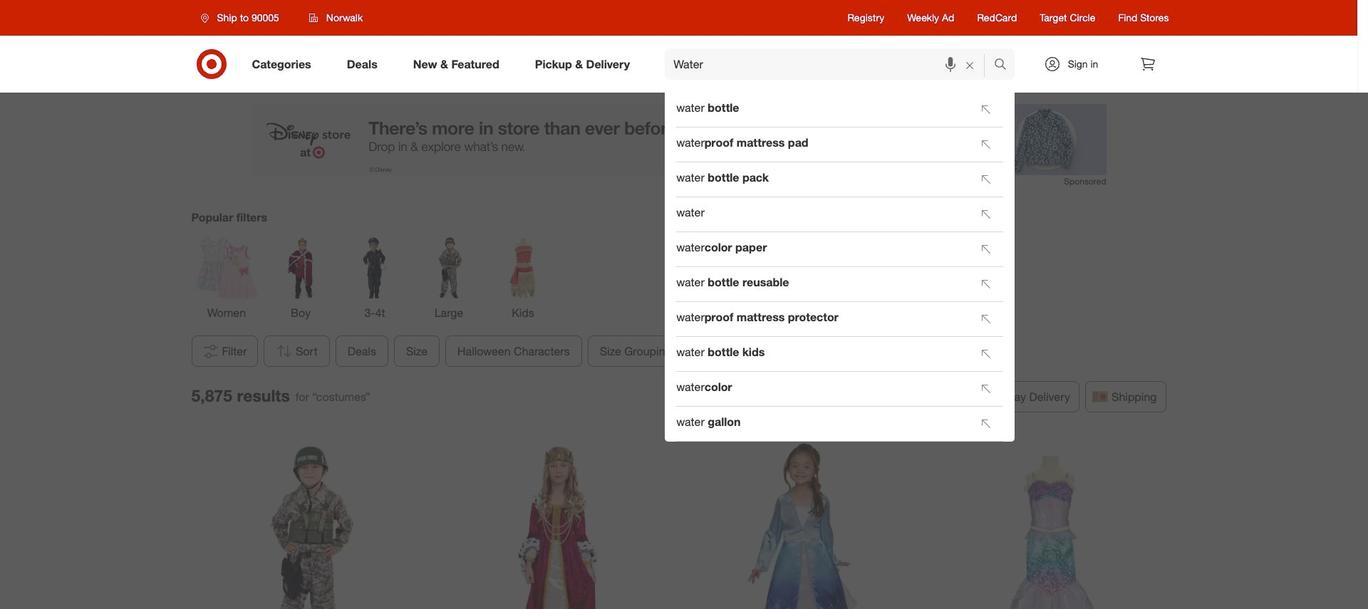 Task type: describe. For each thing, give the bounding box(es) containing it.
advertisement element
[[251, 104, 1106, 175]]



Task type: locate. For each thing, give the bounding box(es) containing it.
disney's the little mermaid ariel's 2 piece mermaid fashion image
[[941, 444, 1161, 609], [941, 444, 1161, 609]]

dress up america queen costume for girls image
[[445, 444, 665, 609], [445, 444, 665, 609]]

What can we help you find? suggestions appear below search field
[[665, 48, 997, 80]]

disney frozen 2 elsa travel dress image
[[693, 444, 913, 609], [693, 444, 913, 609]]

dress up america army costume for kids – soldier costume for boys and girls image
[[197, 444, 417, 609], [197, 444, 417, 609]]



Task type: vqa. For each thing, say whether or not it's contained in the screenshot.
found to the left
no



